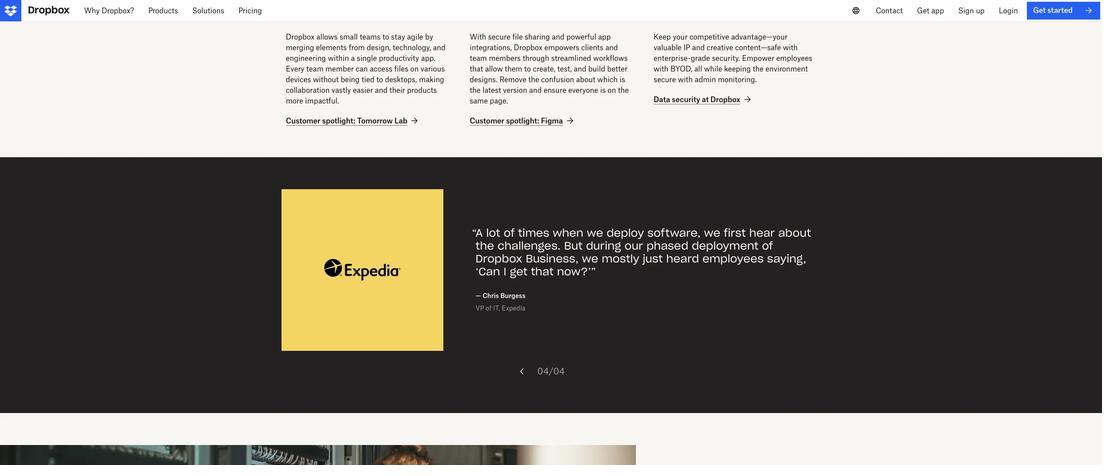 Task type: vqa. For each thing, say whether or not it's contained in the screenshot.
the inside the Keep your competitive advantage—your valuable IP and creative content—safe with enterprise-grade security. Empower employees with BYOD, all while keeping the environment secure with admin monitoring.
yes



Task type: locate. For each thing, give the bounding box(es) containing it.
1 vertical spatial that
[[531, 265, 554, 279]]

an engineer works on a server image
[[0, 446, 636, 466]]

from
[[349, 43, 365, 52]]

team inside "dropbox allows small teams to stay agile by merging elements from design, technology, and engineering within a single productivity app. every team member can access files on various devices without being tied to desktops, making collaboration vastly easier and their products more impactful."
[[307, 64, 324, 73]]

collaboration
[[286, 86, 330, 95]]

expedia
[[502, 305, 526, 313]]

up
[[977, 6, 985, 15]]

on right files
[[411, 64, 419, 73]]

security.
[[713, 54, 741, 63]]

1 horizontal spatial is
[[620, 75, 626, 84]]

about up everyone
[[577, 75, 596, 84]]

designs.
[[470, 75, 498, 84]]

1 vertical spatial secure
[[654, 75, 676, 84]]

files
[[395, 64, 409, 73]]

about inside with secure file sharing and powerful app integrations, dropbox empowers clients and team members through streamlined workflows that allow them to create, test, and build better designs. remove the confusion about which is the latest version and ensure everyone is on the same page.
[[577, 75, 596, 84]]

0 horizontal spatial spotlight:
[[322, 116, 356, 125]]

app inside with secure file sharing and powerful app integrations, dropbox empowers clients and team members through streamlined workflows that allow them to create, test, and build better designs. remove the confusion about which is the latest version and ensure everyone is on the same page.
[[599, 32, 611, 41]]

get inside get started link
[[1034, 6, 1046, 15]]

login link
[[992, 0, 1026, 21]]

is right which
[[620, 75, 626, 84]]

better up powerful
[[551, 12, 573, 21]]

1 horizontal spatial app
[[932, 6, 945, 15]]

0 horizontal spatial customer
[[286, 116, 321, 125]]

0 horizontal spatial is
[[601, 86, 606, 95]]

and down 'streamlined'
[[574, 64, 587, 73]]

ip
[[684, 43, 691, 52]]

0 vertical spatial employees
[[777, 54, 813, 63]]

1 horizontal spatial secure
[[654, 75, 676, 84]]

secure down byod,
[[654, 75, 676, 84]]

better up which
[[608, 64, 628, 73]]

security
[[672, 95, 701, 104]]

everyone
[[569, 86, 599, 95]]

to inside with secure file sharing and powerful app integrations, dropbox empowers clients and team members through streamlined workflows that allow them to create, test, and build better designs. remove the confusion about which is the latest version and ensure everyone is on the same page.
[[525, 64, 531, 73]]

— chris burgess
[[476, 293, 526, 300]]

app
[[932, 6, 945, 15], [599, 32, 611, 41]]

contact button
[[869, 0, 911, 21]]

dropbox
[[286, 32, 315, 41], [514, 43, 543, 52], [711, 95, 741, 104], [476, 252, 523, 266]]

vastly
[[332, 86, 351, 95]]

of
[[504, 227, 515, 240], [762, 239, 773, 253], [486, 305, 492, 313]]

dropbox right at
[[711, 95, 741, 104]]

latest
[[483, 86, 501, 95]]

1 vertical spatial employees
[[703, 252, 764, 266]]

empowers
[[545, 43, 580, 52]]

0 horizontal spatial on
[[411, 64, 419, 73]]

workflows up powerful
[[575, 12, 610, 21]]

1 horizontal spatial that
[[531, 265, 554, 279]]

2 customer from the left
[[470, 116, 505, 125]]

on inside "dropbox allows small teams to stay agile by merging elements from design, technology, and engineering within a single productivity app. every team member can access files on various devices without being tied to desktops, making collaboration vastly easier and their products more impactful."
[[411, 64, 419, 73]]

1 vertical spatial team
[[307, 64, 324, 73]]

mostly
[[602, 252, 640, 266]]

1 vertical spatial workflows
[[594, 54, 628, 63]]

same
[[470, 96, 488, 105]]

1 horizontal spatial team
[[470, 54, 487, 63]]

get inside get app popup button
[[918, 6, 930, 15]]

innovate
[[326, 12, 356, 21]]

get right contact
[[918, 6, 930, 15]]

1 vertical spatial on
[[608, 86, 616, 95]]

the
[[753, 64, 764, 73], [529, 75, 540, 84], [470, 86, 481, 95], [618, 86, 629, 95], [476, 239, 494, 253]]

customer spotlight: tomorrow lab link
[[286, 116, 420, 126]]

0 vertical spatial app
[[932, 6, 945, 15]]

1 vertical spatial better
[[608, 64, 628, 73]]

spotlight: inside 'link'
[[506, 116, 540, 125]]

secure inside keep your competitive advantage—your valuable ip and creative content—safe with enterprise-grade security. empower employees with byod, all while keeping the environment secure with admin monitoring.
[[654, 75, 676, 84]]

vp
[[476, 305, 484, 313]]

and up grade
[[693, 43, 705, 52]]

dropbox inside 'link'
[[711, 95, 741, 104]]

i
[[504, 265, 507, 279]]

the right everyone
[[618, 86, 629, 95]]

all
[[695, 64, 703, 73]]

solutions
[[192, 6, 224, 15]]

with up the environment
[[784, 43, 798, 52]]

employees inside ""a lot of times when we deploy software, we first hear about the challenges. but during our phased deployment of dropbox business, we mostly just heard employees saying, 'can i get that now?'""
[[703, 252, 764, 266]]

figma
[[541, 116, 563, 125]]

customer down more
[[286, 116, 321, 125]]

valuable
[[654, 43, 682, 52]]

get app button
[[911, 0, 952, 21]]

0 vertical spatial that
[[470, 64, 484, 73]]

about inside ""a lot of times when we deploy software, we first hear about the challenges. but during our phased deployment of dropbox business, we mostly just heard employees saying, 'can i get that now?'""
[[779, 227, 812, 240]]

we left first
[[705, 227, 721, 240]]

pricing
[[239, 6, 262, 15]]

0 horizontal spatial that
[[470, 64, 484, 73]]

workflows up build
[[594, 54, 628, 63]]

clients
[[582, 43, 604, 52]]

tomorrow
[[357, 116, 393, 125]]

started
[[1048, 6, 1073, 15]]

environment
[[766, 64, 808, 73]]

dropbox allows small teams to stay agile by merging elements from design, technology, and engineering within a single productivity app. every team member can access files on various devices without being tied to desktops, making collaboration vastly easier and their products more impactful.
[[286, 32, 446, 105]]

2 spotlight: from the left
[[506, 116, 540, 125]]

of right lot
[[504, 227, 515, 240]]

now?'"
[[557, 265, 596, 279]]

vp of it, expedia
[[476, 305, 526, 313]]

0 horizontal spatial about
[[577, 75, 596, 84]]

secure up the integrations,
[[488, 32, 511, 41]]

on down which
[[608, 86, 616, 95]]

04/04
[[538, 366, 565, 377]]

allows
[[317, 32, 338, 41]]

is down which
[[601, 86, 606, 95]]

dropbox inside ""a lot of times when we deploy software, we first hear about the challenges. but during our phased deployment of dropbox business, we mostly just heard employees saying, 'can i get that now?'""
[[476, 252, 523, 266]]

the up 'can
[[476, 239, 494, 253]]

1 horizontal spatial better
[[608, 64, 628, 73]]

app left sign
[[932, 6, 945, 15]]

1 customer from the left
[[286, 116, 321, 125]]

0 vertical spatial secure
[[488, 32, 511, 41]]

that right get
[[531, 265, 554, 279]]

spotlight: left figma
[[506, 116, 540, 125]]

admin
[[695, 75, 716, 84]]

that inside with secure file sharing and powerful app integrations, dropbox empowers clients and team members through streamlined workflows that allow them to create, test, and build better designs. remove the confusion about which is the latest version and ensure everyone is on the same page.
[[470, 64, 484, 73]]

with left one
[[358, 12, 373, 21]]

create
[[286, 12, 310, 21]]

times
[[518, 227, 550, 240]]

dropbox down lot
[[476, 252, 523, 266]]

dropbox up merging
[[286, 32, 315, 41]]

and left ensure
[[529, 86, 542, 95]]

first
[[724, 227, 746, 240]]

of right first
[[762, 239, 773, 253]]

get for get started
[[1034, 6, 1046, 15]]

get for get app
[[918, 6, 930, 15]]

0 horizontal spatial employees
[[703, 252, 764, 266]]

test,
[[558, 64, 572, 73]]

2 horizontal spatial of
[[762, 239, 773, 253]]

products
[[148, 6, 178, 15]]

0 vertical spatial on
[[411, 64, 419, 73]]

spotlight: for figma
[[506, 116, 540, 125]]

phased
[[647, 239, 689, 253]]

challenges.
[[498, 239, 561, 253]]

1 spotlight: from the left
[[322, 116, 356, 125]]

about up saying,
[[779, 227, 812, 240]]

employees up the environment
[[777, 54, 813, 63]]

on inside with secure file sharing and powerful app integrations, dropbox empowers clients and team members through streamlined workflows that allow them to create, test, and build better designs. remove the confusion about which is the latest version and ensure everyone is on the same page.
[[608, 86, 616, 95]]

products
[[407, 86, 437, 95]]

customer down same
[[470, 116, 505, 125]]

dropbox inside with secure file sharing and powerful app integrations, dropbox empowers clients and team members through streamlined workflows that allow them to create, test, and build better designs. remove the confusion about which is the latest version and ensure everyone is on the same page.
[[514, 43, 543, 52]]

better
[[551, 12, 573, 21], [608, 64, 628, 73]]

1 vertical spatial app
[[599, 32, 611, 41]]

employees inside keep your competitive advantage—your valuable ip and creative content—safe with enterprise-grade security. empower employees with byod, all while keeping the environment secure with admin monitoring.
[[777, 54, 813, 63]]

collaborate faster with better workflows
[[470, 12, 610, 21]]

0 horizontal spatial better
[[551, 12, 573, 21]]

team down engineering
[[307, 64, 324, 73]]

the down empower
[[753, 64, 764, 73]]

faster
[[512, 12, 533, 21]]

0 horizontal spatial get
[[918, 6, 930, 15]]

is
[[620, 75, 626, 84], [601, 86, 606, 95]]

0 horizontal spatial app
[[599, 32, 611, 41]]

about
[[577, 75, 596, 84], [779, 227, 812, 240]]

your
[[673, 32, 688, 41]]

0 vertical spatial about
[[577, 75, 596, 84]]

1 horizontal spatial spotlight:
[[506, 116, 540, 125]]

data security at dropbox
[[654, 95, 741, 104]]

with right faster
[[534, 12, 550, 21]]

the inside ""a lot of times when we deploy software, we first hear about the challenges. but during our phased deployment of dropbox business, we mostly just heard employees saying, 'can i get that now?'""
[[476, 239, 494, 253]]

competitive
[[690, 32, 730, 41]]

collaborate
[[470, 12, 511, 21]]

1 horizontal spatial about
[[779, 227, 812, 240]]

customer for same
[[470, 116, 505, 125]]

page.
[[490, 96, 508, 105]]

1 horizontal spatial on
[[608, 86, 616, 95]]

property
[[722, 12, 752, 21]]

technology,
[[393, 43, 431, 52]]

1 vertical spatial is
[[601, 86, 606, 95]]

remove
[[500, 75, 527, 84]]

that up designs.
[[470, 64, 484, 73]]

1 vertical spatial to
[[525, 64, 531, 73]]

0 horizontal spatial secure
[[488, 32, 511, 41]]

customer inside 'link'
[[470, 116, 505, 125]]

design,
[[367, 43, 391, 52]]

0 horizontal spatial team
[[307, 64, 324, 73]]

customer
[[286, 116, 321, 125], [470, 116, 505, 125]]

enterprise-
[[654, 54, 691, 63]]

0 horizontal spatial of
[[486, 305, 492, 313]]

1 horizontal spatial get
[[1034, 6, 1046, 15]]

get left started
[[1034, 6, 1046, 15]]

0 vertical spatial to
[[383, 32, 389, 41]]

0 vertical spatial team
[[470, 54, 487, 63]]

to left stay
[[383, 32, 389, 41]]

of left it,
[[486, 305, 492, 313]]

chris
[[483, 293, 499, 300]]

the up same
[[470, 86, 481, 95]]

team
[[470, 54, 487, 63], [307, 64, 324, 73]]

spotlight: down 'impactful.'
[[322, 116, 356, 125]]

1 horizontal spatial employees
[[777, 54, 813, 63]]

1 vertical spatial about
[[779, 227, 812, 240]]

to down the access
[[377, 75, 383, 84]]

just
[[643, 252, 663, 266]]

app up clients
[[599, 32, 611, 41]]

0 vertical spatial is
[[620, 75, 626, 84]]

1 horizontal spatial customer
[[470, 116, 505, 125]]

making
[[419, 75, 445, 84]]

team down the integrations,
[[470, 54, 487, 63]]

to down through
[[525, 64, 531, 73]]

powerful
[[567, 32, 597, 41]]

through
[[523, 54, 550, 63]]

data security at dropbox link
[[654, 94, 753, 105]]

employees down first
[[703, 252, 764, 266]]

customer spotlight: figma
[[470, 116, 563, 125]]

dropbox up through
[[514, 43, 543, 52]]

business,
[[526, 252, 579, 266]]

spotlight:
[[322, 116, 356, 125], [506, 116, 540, 125]]



Task type: describe. For each thing, give the bounding box(es) containing it.
deployment
[[692, 239, 759, 253]]

2 vertical spatial to
[[377, 75, 383, 84]]

customer spotlight: figma link
[[470, 116, 576, 126]]

grade
[[691, 54, 711, 63]]

better inside with secure file sharing and powerful app integrations, dropbox empowers clients and team members through streamlined workflows that allow them to create, test, and build better designs. remove the confusion about which is the latest version and ensure everyone is on the same page.
[[608, 64, 628, 73]]

the inside keep your competitive advantage—your valuable ip and creative content—safe with enterprise-grade security. empower employees with byod, all while keeping the environment secure with admin monitoring.
[[753, 64, 764, 73]]

file
[[513, 32, 523, 41]]

why
[[84, 6, 100, 15]]

lot
[[487, 227, 501, 240]]

members
[[489, 54, 521, 63]]

engineering
[[286, 54, 326, 63]]

secure inside with secure file sharing and powerful app integrations, dropbox empowers clients and team members through streamlined workflows that allow them to create, test, and build better designs. remove the confusion about which is the latest version and ensure everyone is on the same page.
[[488, 32, 511, 41]]

at
[[702, 95, 709, 104]]

—
[[476, 293, 481, 300]]

the down create,
[[529, 75, 540, 84]]

and left their
[[375, 86, 388, 95]]

and right create
[[311, 12, 324, 21]]

get started
[[1034, 6, 1073, 15]]

intellectual
[[681, 12, 720, 21]]

streamlined
[[552, 54, 592, 63]]

teams
[[360, 32, 381, 41]]

while
[[705, 64, 723, 73]]

by
[[425, 32, 434, 41]]

tool
[[390, 12, 403, 21]]

ensure
[[544, 86, 567, 95]]

version
[[503, 86, 528, 95]]

their
[[390, 86, 405, 95]]

sharing
[[525, 32, 550, 41]]

create and innovate with one tool
[[286, 12, 403, 21]]

customer for impactful.
[[286, 116, 321, 125]]

app.
[[421, 54, 436, 63]]

create,
[[533, 64, 556, 73]]

software,
[[648, 227, 701, 240]]

being
[[341, 75, 360, 84]]

login
[[1000, 6, 1019, 15]]

with down byod,
[[678, 75, 693, 84]]

and up empowers
[[552, 32, 565, 41]]

0 vertical spatial workflows
[[575, 12, 610, 21]]

with down enterprise-
[[654, 64, 669, 73]]

keep
[[654, 32, 671, 41]]

team inside with secure file sharing and powerful app integrations, dropbox empowers clients and team members through streamlined workflows that allow them to create, test, and build better designs. remove the confusion about which is the latest version and ensure everyone is on the same page.
[[470, 54, 487, 63]]

data
[[654, 95, 671, 104]]

get app
[[918, 6, 945, 15]]

empower
[[743, 54, 775, 63]]

and right clients
[[606, 43, 618, 52]]

merging
[[286, 43, 314, 52]]

our
[[625, 239, 644, 253]]

customer spotlight: tomorrow lab
[[286, 116, 408, 125]]

0 vertical spatial better
[[551, 12, 573, 21]]

we right but
[[587, 227, 604, 240]]

a
[[351, 54, 355, 63]]

build
[[589, 64, 606, 73]]

hear
[[750, 227, 775, 240]]

burgess
[[501, 293, 526, 300]]

productivity
[[379, 54, 419, 63]]

keep your competitive advantage—your valuable ip and creative content—safe with enterprise-grade security. empower employees with byod, all while keeping the environment secure with admin monitoring.
[[654, 32, 813, 84]]

creative
[[707, 43, 734, 52]]

"a
[[472, 227, 483, 240]]

lab
[[395, 116, 408, 125]]

which
[[598, 75, 618, 84]]

devices
[[286, 75, 311, 84]]

app inside popup button
[[932, 6, 945, 15]]

saying,
[[768, 252, 807, 266]]

keeping
[[725, 64, 751, 73]]

without
[[313, 75, 339, 84]]

why dropbox? button
[[77, 0, 141, 21]]

elements
[[316, 43, 347, 52]]

that inside ""a lot of times when we deploy software, we first hear about the challenges. but during our phased deployment of dropbox business, we mostly just heard employees saying, 'can i get that now?'""
[[531, 265, 554, 279]]

various
[[421, 64, 445, 73]]

pricing link
[[232, 0, 269, 21]]

secure intellectual property
[[654, 12, 752, 21]]

with secure file sharing and powerful app integrations, dropbox empowers clients and team members through streamlined workflows that allow them to create, test, and build better designs. remove the confusion about which is the latest version and ensure everyone is on the same page.
[[470, 32, 629, 105]]

and inside keep your competitive advantage—your valuable ip and creative content—safe with enterprise-grade security. empower employees with byod, all while keeping the environment secure with admin monitoring.
[[693, 43, 705, 52]]

dropbox inside "dropbox allows small teams to stay agile by merging elements from design, technology, and engineering within a single productivity app. every team member can access files on various devices without being tied to desktops, making collaboration vastly easier and their products more impactful."
[[286, 32, 315, 41]]

tied
[[362, 75, 375, 84]]

why dropbox?
[[84, 6, 134, 15]]

them
[[505, 64, 523, 73]]

with
[[470, 32, 487, 41]]

access
[[370, 64, 393, 73]]

sign
[[959, 6, 975, 15]]

within
[[328, 54, 349, 63]]

it,
[[494, 305, 500, 313]]

get started link
[[1028, 2, 1101, 20]]

but
[[565, 239, 583, 253]]

get
[[510, 265, 528, 279]]

1 horizontal spatial of
[[504, 227, 515, 240]]

workflows inside with secure file sharing and powerful app integrations, dropbox empowers clients and team members through streamlined workflows that allow them to create, test, and build better designs. remove the confusion about which is the latest version and ensure everyone is on the same page.
[[594, 54, 628, 63]]

we left the "mostly"
[[582, 252, 599, 266]]

byod,
[[671, 64, 693, 73]]

and down by
[[433, 43, 446, 52]]

more
[[286, 96, 303, 105]]

expedia logo image
[[325, 232, 401, 309]]

solutions button
[[185, 0, 232, 21]]

deploy
[[607, 227, 645, 240]]

spotlight: for tomorrow
[[322, 116, 356, 125]]

dropbox?
[[102, 6, 134, 15]]

small
[[340, 32, 358, 41]]



